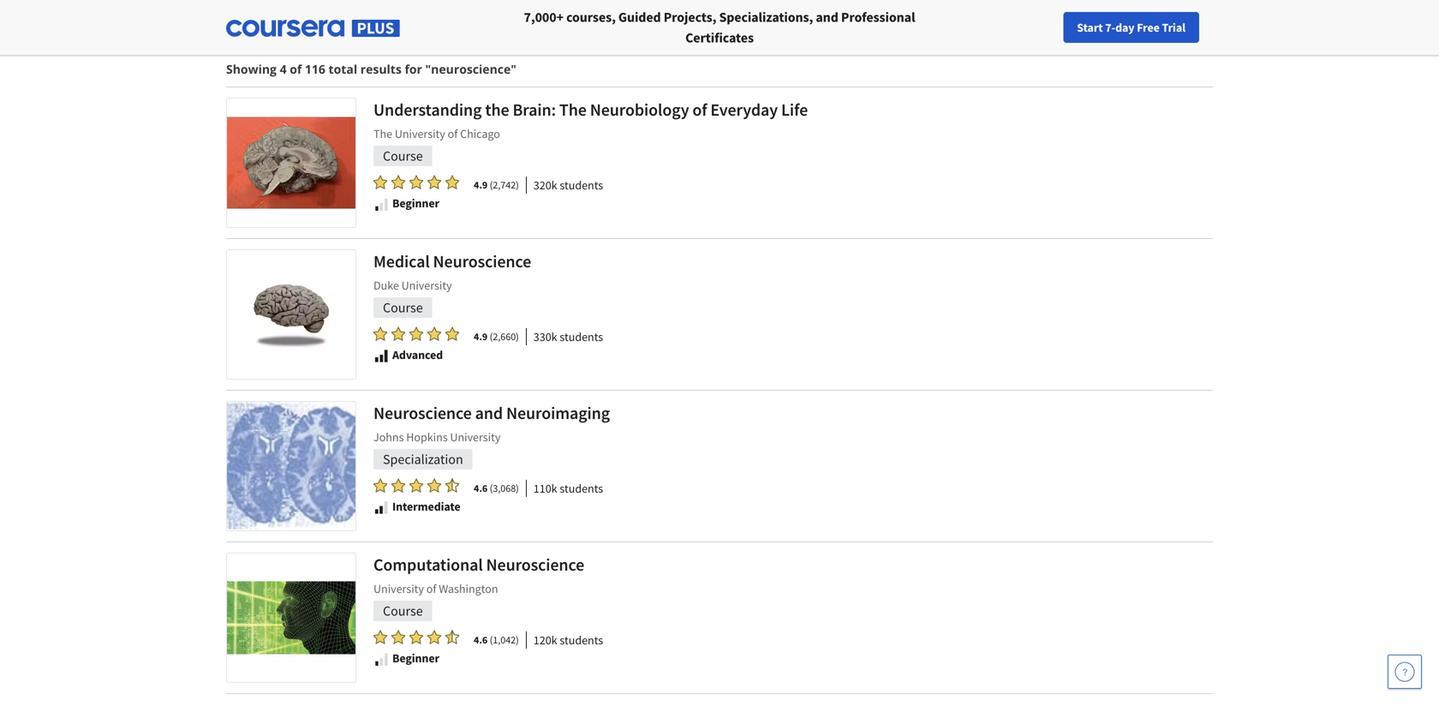Task type: locate. For each thing, give the bounding box(es) containing it.
students for neurobiology
[[560, 177, 603, 193]]

1 horizontal spatial and
[[816, 9, 839, 26]]

find
[[1074, 20, 1096, 35]]

courses,
[[567, 9, 616, 26]]

beginner right beginner level image
[[393, 650, 440, 666]]

0 vertical spatial course
[[383, 147, 423, 165]]

hopkins
[[406, 429, 448, 445]]

advanced level image
[[374, 348, 389, 364]]

neuroscience up hopkins
[[374, 402, 472, 424]]

for
[[405, 61, 422, 77]]

intermediate level image
[[374, 500, 389, 515]]

of right '4'
[[290, 61, 302, 77]]

2 students from the top
[[560, 329, 603, 345]]

course
[[383, 147, 423, 165], [383, 299, 423, 316], [383, 602, 423, 620]]

None search field
[[236, 11, 647, 45]]

1 vertical spatial and
[[475, 402, 503, 424]]

1 vertical spatial 4.9
[[474, 330, 488, 343]]

4.9 (2,742)
[[474, 178, 519, 192]]

3 students from the top
[[560, 481, 603, 496]]

course down "duke"
[[383, 299, 423, 316]]

projects,
[[664, 9, 717, 26]]

0 vertical spatial beginner
[[393, 195, 440, 211]]

4.9 left "(2,660)" in the left top of the page
[[474, 330, 488, 343]]

half filled star image
[[446, 629, 459, 645]]

medical
[[374, 251, 430, 272]]

4.9 left (2,742)
[[474, 178, 488, 192]]

neuroscience for computational neuroscience
[[486, 554, 585, 575]]

1 vertical spatial beginner
[[393, 650, 440, 666]]

students right 330k
[[560, 329, 603, 345]]

0 horizontal spatial the
[[374, 126, 393, 141]]

of
[[290, 61, 302, 77], [693, 99, 707, 120], [448, 126, 458, 141], [427, 581, 437, 596]]

and inside 7,000+ courses, guided projects, specializations, and professional certificates
[[816, 9, 839, 26]]

career
[[1149, 20, 1182, 35]]

330k
[[534, 329, 558, 345]]

0 vertical spatial the
[[560, 99, 587, 120]]

0 vertical spatial and
[[816, 9, 839, 26]]

and left professional
[[816, 9, 839, 26]]

of down computational
[[427, 581, 437, 596]]

0 horizontal spatial and
[[475, 402, 503, 424]]

day
[[1116, 20, 1135, 35]]

neuroscience up washington
[[486, 554, 585, 575]]

neuroscience and neuroimaging by johns hopkins university image
[[227, 402, 356, 530]]

students for hopkins
[[560, 481, 603, 496]]

students
[[560, 177, 603, 193], [560, 329, 603, 345], [560, 481, 603, 496], [560, 632, 603, 648]]

your
[[1099, 20, 1122, 35]]

(3,068)
[[490, 482, 519, 495]]

4.6 for neuroscience
[[474, 633, 488, 647]]

neuroscience inside the computational neuroscience university of washington course
[[486, 554, 585, 575]]

2 vertical spatial neuroscience
[[486, 554, 585, 575]]

university down medical
[[402, 278, 452, 293]]

4
[[280, 61, 287, 77]]

1 vertical spatial the
[[374, 126, 393, 141]]

0 vertical spatial 4.9
[[474, 178, 488, 192]]

4 students from the top
[[560, 632, 603, 648]]

1 vertical spatial neuroscience
[[374, 402, 472, 424]]

certificates
[[686, 29, 754, 46]]

2 vertical spatial course
[[383, 602, 423, 620]]

find your new career link
[[1066, 17, 1190, 39]]

filled star image
[[392, 174, 405, 190], [410, 174, 423, 190], [428, 174, 441, 190], [446, 174, 459, 190], [374, 326, 387, 342], [392, 326, 405, 342], [428, 478, 441, 493], [392, 629, 405, 645], [410, 629, 423, 645], [428, 629, 441, 645]]

and left the neuroimaging
[[475, 402, 503, 424]]

professional
[[841, 9, 916, 26]]

1 4.6 from the top
[[474, 482, 488, 495]]

university right hopkins
[[450, 429, 501, 445]]

students right 320k
[[560, 177, 603, 193]]

0 vertical spatial 4.6
[[474, 482, 488, 495]]

330k students
[[534, 329, 603, 345]]

1 vertical spatial course
[[383, 299, 423, 316]]

university inside medical neuroscience duke university course
[[402, 278, 452, 293]]

students for washington
[[560, 632, 603, 648]]

neuroscience inside medical neuroscience duke university course
[[433, 251, 532, 272]]

1 horizontal spatial the
[[560, 99, 587, 120]]

neuroscience inside neuroscience and neuroimaging johns hopkins university specialization
[[374, 402, 472, 424]]

110k
[[534, 481, 558, 496]]

free
[[1137, 20, 1160, 35]]

computational neuroscience university of washington course
[[374, 554, 585, 620]]

students right the 110k
[[560, 481, 603, 496]]

understanding
[[374, 99, 482, 120]]

4.6 left the (3,068)
[[474, 482, 488, 495]]

1 vertical spatial 4.6
[[474, 633, 488, 647]]

the
[[485, 99, 510, 120]]

4.6 left (1,042)
[[474, 633, 488, 647]]

neuroscience
[[433, 251, 532, 272], [374, 402, 472, 424], [486, 554, 585, 575]]

start 7-day free trial button
[[1064, 12, 1200, 43]]

1 beginner from the top
[[393, 195, 440, 211]]

120k students
[[534, 632, 603, 648]]

and
[[816, 9, 839, 26], [475, 402, 503, 424]]

1 students from the top
[[560, 177, 603, 193]]

university down computational
[[374, 581, 424, 596]]

university
[[395, 126, 445, 141], [402, 278, 452, 293], [450, 429, 501, 445], [374, 581, 424, 596]]

1 4.9 from the top
[[474, 178, 488, 192]]

2 course from the top
[[383, 299, 423, 316]]

2 4.9 from the top
[[474, 330, 488, 343]]

the
[[560, 99, 587, 120], [374, 126, 393, 141]]

1 course from the top
[[383, 147, 423, 165]]

neuroscience and neuroimaging johns hopkins university specialization
[[374, 402, 610, 468]]

filled star image
[[374, 174, 387, 190], [410, 326, 423, 342], [428, 326, 441, 342], [446, 326, 459, 342], [374, 478, 387, 493], [392, 478, 405, 493], [410, 478, 423, 493], [374, 629, 387, 645]]

results
[[361, 61, 402, 77]]

beginner level image
[[374, 196, 389, 212]]

3 course from the top
[[383, 602, 423, 620]]

beginner
[[393, 195, 440, 211], [393, 650, 440, 666]]

beginner right beginner level icon
[[393, 195, 440, 211]]

of inside the computational neuroscience university of washington course
[[427, 581, 437, 596]]

the right brain:
[[560, 99, 587, 120]]

120k
[[534, 632, 558, 648]]

everyday
[[711, 99, 778, 120]]

course down understanding
[[383, 147, 423, 165]]

neuroscience up 4.9 (2,660)
[[433, 251, 532, 272]]

university down understanding
[[395, 126, 445, 141]]

chicago
[[460, 126, 500, 141]]

the down understanding
[[374, 126, 393, 141]]

showing 4 of 116 total results for "neuroscience"
[[226, 61, 517, 77]]

2 beginner from the top
[[393, 650, 440, 666]]

beginner level image
[[374, 652, 389, 667]]

0 vertical spatial neuroscience
[[433, 251, 532, 272]]

4.6 (1,042)
[[474, 633, 519, 647]]

4.9
[[474, 178, 488, 192], [474, 330, 488, 343]]

medical neuroscience by duke university image
[[227, 250, 356, 379]]

2 4.6 from the top
[[474, 633, 488, 647]]

course down computational
[[383, 602, 423, 620]]

university inside understanding the brain: the neurobiology of everyday life the university of chicago course
[[395, 126, 445, 141]]

washington
[[439, 581, 498, 596]]

4.6
[[474, 482, 488, 495], [474, 633, 488, 647]]

students right "120k"
[[560, 632, 603, 648]]

duke
[[374, 278, 399, 293]]



Task type: describe. For each thing, give the bounding box(es) containing it.
of left everyday
[[693, 99, 707, 120]]

life
[[782, 99, 808, 120]]

neurobiology
[[590, 99, 689, 120]]

university inside neuroscience and neuroimaging johns hopkins university specialization
[[450, 429, 501, 445]]

new
[[1124, 20, 1146, 35]]

beginner for understanding the brain: the neurobiology of everyday life
[[393, 195, 440, 211]]

4.6 for and
[[474, 482, 488, 495]]

4.9 for the
[[474, 178, 488, 192]]

course inside the computational neuroscience university of washington course
[[383, 602, 423, 620]]

and inside neuroscience and neuroimaging johns hopkins university specialization
[[475, 402, 503, 424]]

4.6 (3,068)
[[474, 482, 519, 495]]

specialization
[[383, 451, 463, 468]]

computational
[[374, 554, 483, 575]]

start 7-day free trial
[[1077, 20, 1186, 35]]

neuroimaging
[[506, 402, 610, 424]]

110k students
[[534, 481, 603, 496]]

7,000+
[[524, 9, 564, 26]]

help center image
[[1395, 662, 1416, 682]]

find your new career
[[1074, 20, 1182, 35]]

intermediate
[[393, 499, 461, 514]]

specializations,
[[719, 9, 814, 26]]

of left chicago
[[448, 126, 458, 141]]

116
[[305, 61, 326, 77]]

understanding the brain: the neurobiology of everyday life the university of chicago course
[[374, 99, 808, 165]]

7,000+ courses, guided projects, specializations, and professional certificates
[[524, 9, 916, 46]]

4.9 for neuroscience
[[474, 330, 488, 343]]

guided
[[619, 9, 661, 26]]

showing
[[226, 61, 277, 77]]

beginner for computational neuroscience
[[393, 650, 440, 666]]

brain:
[[513, 99, 556, 120]]

understanding the brain: the neurobiology of everyday life by the university of chicago image
[[227, 99, 356, 227]]

half filled star image
[[446, 478, 459, 493]]

(2,742)
[[490, 178, 519, 192]]

johns
[[374, 429, 404, 445]]

start
[[1077, 20, 1103, 35]]

neuroscience for medical neuroscience
[[433, 251, 532, 272]]

course inside understanding the brain: the neurobiology of everyday life the university of chicago course
[[383, 147, 423, 165]]

medical neuroscience duke university course
[[374, 251, 532, 316]]

4.9 (2,660)
[[474, 330, 519, 343]]

total
[[329, 61, 357, 77]]

computational neuroscience by university of washington image
[[227, 554, 356, 682]]

students for course
[[560, 329, 603, 345]]

7-
[[1106, 20, 1116, 35]]

(1,042)
[[490, 633, 519, 647]]

university inside the computational neuroscience university of washington course
[[374, 581, 424, 596]]

trial
[[1163, 20, 1186, 35]]

(2,660)
[[490, 330, 519, 343]]

course inside medical neuroscience duke university course
[[383, 299, 423, 316]]

320k
[[534, 177, 558, 193]]

coursera plus image
[[226, 20, 400, 37]]

advanced
[[393, 347, 443, 363]]

"neuroscience"
[[426, 61, 517, 77]]

320k students
[[534, 177, 603, 193]]



Task type: vqa. For each thing, say whether or not it's contained in the screenshot.
the bottom The
yes



